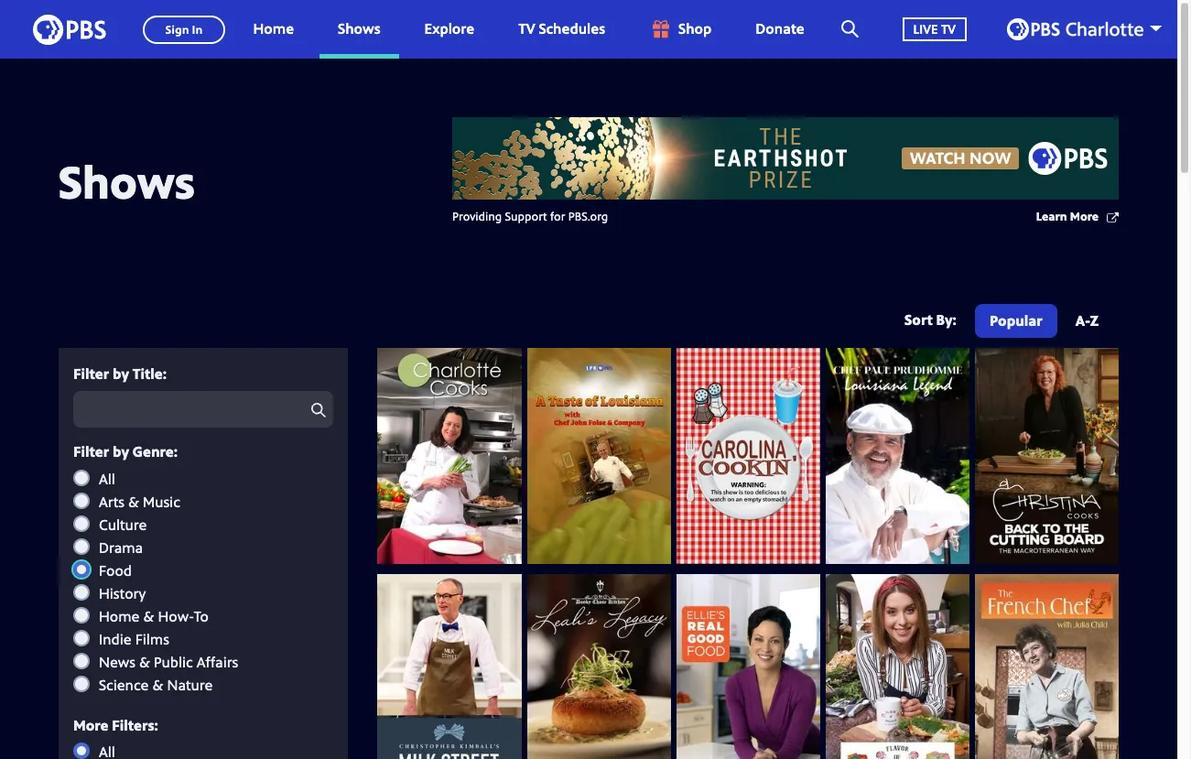 Task type: vqa. For each thing, say whether or not it's contained in the screenshot.
celebrity antiques road trip image
no



Task type: describe. For each thing, give the bounding box(es) containing it.
& down public
[[152, 674, 163, 695]]

arts
[[99, 491, 124, 511]]

& down films
[[139, 652, 150, 672]]

1 horizontal spatial tv
[[941, 20, 956, 37]]

support
[[505, 208, 547, 224]]

a-z
[[1076, 310, 1099, 331]]

pbs.org
[[568, 208, 608, 224]]

pbs image
[[33, 9, 106, 50]]

for
[[550, 208, 565, 224]]

carolina cookin' image
[[676, 348, 820, 564]]

the french chef classics image
[[975, 574, 1119, 759]]

by for title:
[[113, 363, 129, 384]]

all
[[99, 468, 115, 489]]

tv schedules
[[518, 19, 605, 39]]

learn
[[1036, 208, 1067, 224]]

live
[[913, 20, 938, 37]]

donate
[[756, 19, 804, 39]]

Filter by Title: text field
[[73, 391, 334, 428]]

shop
[[679, 19, 712, 39]]

ellie's real good food image
[[676, 574, 820, 759]]

providing
[[452, 208, 502, 224]]

advertisement region
[[452, 117, 1119, 200]]

news
[[99, 652, 135, 672]]

home link
[[235, 0, 312, 59]]

public
[[154, 652, 193, 672]]

science
[[99, 674, 149, 695]]

history
[[99, 583, 146, 603]]

how-
[[158, 606, 194, 626]]

popular
[[990, 310, 1043, 331]]

a-
[[1076, 310, 1090, 331]]

sort by:
[[905, 309, 957, 329]]

christina cooks: back to the cutting board image
[[975, 348, 1119, 564]]

providing support for pbs.org
[[452, 208, 608, 224]]

food
[[99, 560, 132, 580]]

1 vertical spatial more
[[73, 715, 108, 735]]

the dooky chase kitchen: leah's legacy image
[[527, 574, 671, 759]]

a taste of louisiana with chef john folse & co. image
[[527, 348, 671, 564]]

filter by title:
[[73, 363, 167, 384]]

title:
[[133, 363, 167, 384]]

sort
[[905, 309, 933, 329]]

filter by genre: element
[[73, 468, 334, 695]]

explore
[[424, 19, 474, 39]]

schedules
[[539, 19, 605, 39]]



Task type: locate. For each thing, give the bounding box(es) containing it.
1 vertical spatial filter
[[73, 442, 109, 462]]

tv
[[518, 19, 535, 39], [941, 20, 956, 37]]

0 vertical spatial more
[[1070, 208, 1099, 224]]

nature
[[167, 674, 213, 695]]

by inside filter by genre: all arts & music culture drama food history home & how-to indie films news & public affairs science & nature
[[113, 442, 129, 462]]

filter by genre: all arts & music culture drama food history home & how-to indie films news & public affairs science & nature
[[73, 442, 238, 695]]

filter up all
[[73, 442, 109, 462]]

learn more
[[1036, 208, 1099, 224]]

christopher kimball's milk street television image
[[378, 574, 521, 759]]

1 filter from the top
[[73, 363, 109, 384]]

z
[[1090, 310, 1099, 331]]

more filters:
[[73, 715, 158, 735]]

home inside filter by genre: all arts & music culture drama food history home & how-to indie films news & public affairs science & nature
[[99, 606, 140, 626]]

by
[[113, 363, 129, 384], [113, 442, 129, 462]]

shop link
[[631, 0, 730, 59]]

more
[[1070, 208, 1099, 224], [73, 715, 108, 735]]

tv schedules link
[[500, 0, 624, 59]]

0 vertical spatial home
[[253, 19, 294, 39]]

by left title:
[[113, 363, 129, 384]]

1 by from the top
[[113, 363, 129, 384]]

pbs charlotte image
[[1007, 18, 1144, 40]]

more right learn
[[1070, 208, 1099, 224]]

0 horizontal spatial more
[[73, 715, 108, 735]]

shows
[[338, 19, 380, 39], [59, 150, 195, 212]]

explore link
[[406, 0, 493, 59]]

by up all
[[113, 442, 129, 462]]

&
[[128, 491, 139, 511], [143, 606, 154, 626], [139, 652, 150, 672], [152, 674, 163, 695]]

flavor of poland image
[[826, 574, 969, 759]]

charlotte cooks image
[[378, 348, 521, 564]]

music
[[143, 491, 180, 511]]

films
[[135, 629, 169, 649]]

shows link
[[320, 0, 399, 59]]

filter
[[73, 363, 109, 384], [73, 442, 109, 462]]

filters:
[[112, 715, 158, 735]]

tv right live
[[941, 20, 956, 37]]

live tv
[[913, 20, 956, 37]]

by:
[[936, 309, 957, 329]]

0 horizontal spatial tv
[[518, 19, 535, 39]]

filter for filter by title:
[[73, 363, 109, 384]]

2 by from the top
[[113, 442, 129, 462]]

drama
[[99, 537, 143, 557]]

1 vertical spatial home
[[99, 606, 140, 626]]

& up films
[[143, 606, 154, 626]]

0 vertical spatial filter
[[73, 363, 109, 384]]

0 vertical spatial shows
[[338, 19, 380, 39]]

filter inside filter by genre: all arts & music culture drama food history home & how-to indie films news & public affairs science & nature
[[73, 442, 109, 462]]

by for genre:
[[113, 442, 129, 462]]

home
[[253, 19, 294, 39], [99, 606, 140, 626]]

filter left title:
[[73, 363, 109, 384]]

& right arts at bottom left
[[128, 491, 139, 511]]

filter for filter by genre: all arts & music culture drama food history home & how-to indie films news & public affairs science & nature
[[73, 442, 109, 462]]

0 horizontal spatial shows
[[59, 150, 195, 212]]

1 vertical spatial by
[[113, 442, 129, 462]]

to
[[194, 606, 209, 626]]

genre:
[[133, 442, 178, 462]]

tv left the schedules
[[518, 19, 535, 39]]

0 vertical spatial by
[[113, 363, 129, 384]]

live tv link
[[884, 0, 985, 59]]

culture
[[99, 514, 147, 534]]

home down history
[[99, 606, 140, 626]]

search image
[[841, 20, 858, 38]]

1 horizontal spatial shows
[[338, 19, 380, 39]]

chef paul prudhomme: louisiana legend image
[[826, 348, 969, 564]]

donate link
[[737, 0, 823, 59]]

indie
[[99, 629, 132, 649]]

1 vertical spatial shows
[[59, 150, 195, 212]]

home left shows link
[[253, 19, 294, 39]]

sort by: element
[[971, 304, 1113, 343]]

1 horizontal spatial more
[[1070, 208, 1099, 224]]

1 horizontal spatial home
[[253, 19, 294, 39]]

learn more link
[[1036, 208, 1119, 226]]

affairs
[[197, 652, 238, 672]]

more left filters:
[[73, 715, 108, 735]]

2 filter from the top
[[73, 442, 109, 462]]

0 horizontal spatial home
[[99, 606, 140, 626]]



